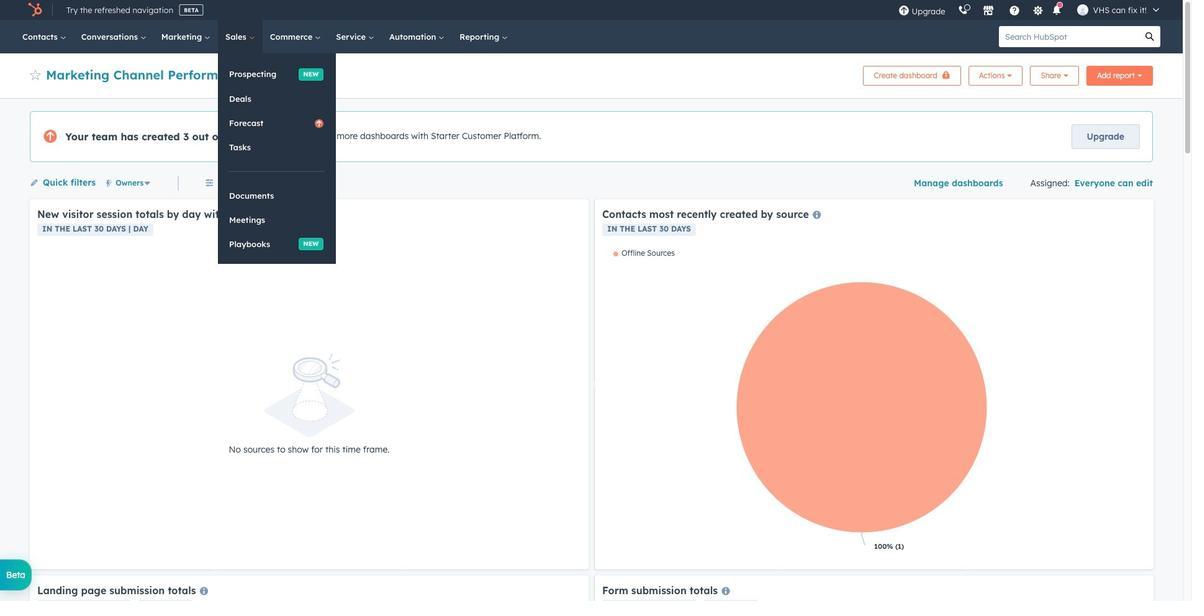 Task type: vqa. For each thing, say whether or not it's contained in the screenshot.
YOU'RE AVAILABLE image
no



Task type: locate. For each thing, give the bounding box(es) containing it.
banner
[[30, 62, 1153, 86]]

new visitor session totals by day with source breakdown element
[[30, 199, 589, 570]]

menu
[[892, 0, 1168, 20]]

interactive chart image
[[602, 248, 1147, 562]]

sales menu
[[218, 53, 336, 264]]

contacts most recently created by source element
[[595, 199, 1154, 570]]



Task type: describe. For each thing, give the bounding box(es) containing it.
landing page submission totals element
[[30, 576, 589, 601]]

form submission totals element
[[595, 576, 1154, 601]]

Search HubSpot search field
[[999, 26, 1140, 47]]

marketplaces image
[[983, 6, 994, 17]]

jer mill image
[[1077, 4, 1088, 16]]



